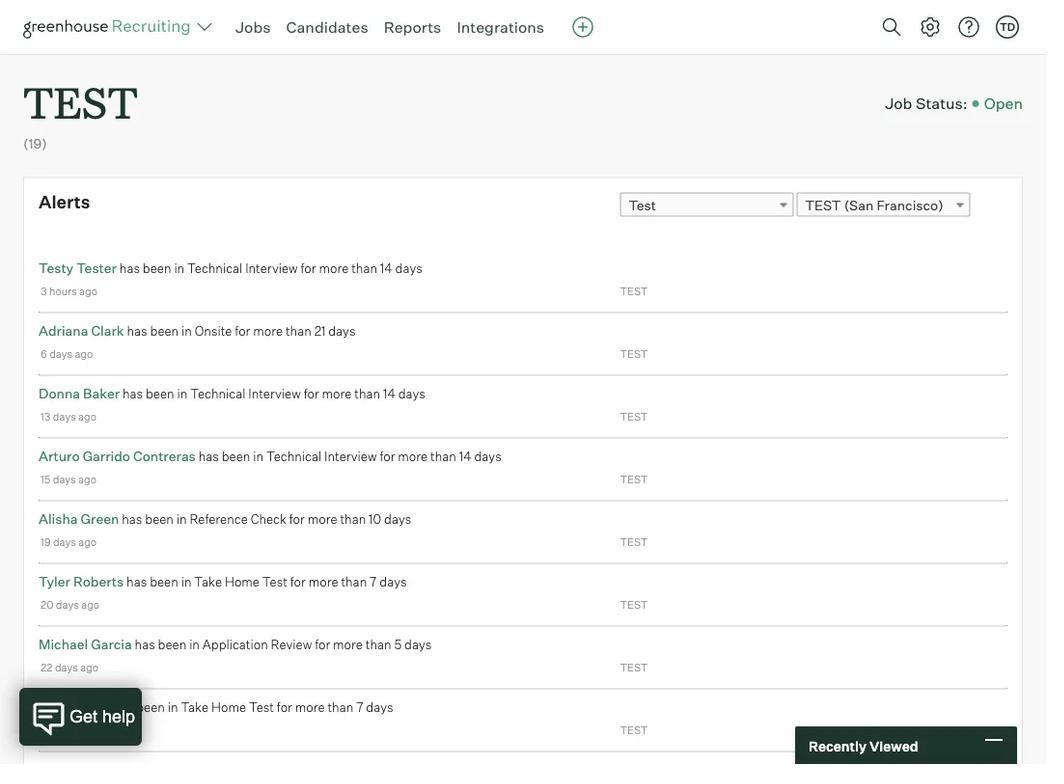 Task type: vqa. For each thing, say whether or not it's contained in the screenshot.


Task type: describe. For each thing, give the bounding box(es) containing it.
in inside arturo garrido contreras has been in technical interview for more than 14 days test
[[253, 448, 264, 464]]

13
[[41, 410, 51, 423]]

0 vertical spatial test
[[629, 197, 656, 213]]

days inside arturo garrido contreras has been in technical interview for more than 14 days test
[[474, 448, 502, 464]]

for inside arturo garrido contreras has been in technical interview for more than 14 days test
[[380, 448, 395, 464]]

donna baker has been in technical interview for more than 14 days test
[[39, 385, 648, 423]]

days inside greg smith has been in take home test for more than 7 days test
[[366, 699, 393, 715]]

ago for baker
[[78, 410, 96, 423]]

roberts
[[73, 573, 124, 590]]

recently
[[809, 738, 867, 754]]

for inside the adriana clark has been in onsite for more than 21 days test
[[235, 323, 250, 338]]

20 days ago
[[41, 598, 99, 611]]

in for donna baker
[[177, 386, 187, 401]]

more inside michael garcia has been in application review for more than 5 days test
[[333, 637, 363, 652]]

more inside donna baker has been in technical interview for more than 14 days test
[[322, 386, 352, 401]]

td
[[1000, 20, 1015, 33]]

technical inside arturo garrido contreras has been in technical interview for more than 14 days test
[[266, 448, 322, 464]]

has for roberts
[[127, 574, 147, 589]]

status:
[[916, 94, 968, 113]]

green
[[81, 510, 119, 527]]

garcia
[[91, 636, 132, 653]]

(19)
[[23, 135, 47, 152]]

days inside donna baker has been in technical interview for more than 14 days test
[[398, 386, 426, 401]]

test link
[[23, 54, 138, 134]]

onsite
[[195, 323, 232, 338]]

than inside testy tester has been in technical interview for more than 14 days test
[[351, 260, 377, 276]]

days inside testy tester has been in technical interview for more than 14 days test
[[395, 260, 423, 276]]

more inside the adriana clark has been in onsite for more than 21 days test
[[253, 323, 283, 338]]

test for roberts
[[262, 574, 288, 589]]

arturo garrido contreras has been in technical interview for more than 14 days test
[[39, 447, 648, 486]]

hours
[[49, 284, 77, 297]]

7 for tyler roberts
[[370, 574, 377, 589]]

days inside the adriana clark has been in onsite for more than 21 days test
[[328, 323, 356, 338]]

alisha
[[39, 510, 78, 527]]

alisha green link
[[39, 510, 119, 527]]

test inside the adriana clark has been in onsite for more than 21 days test
[[620, 347, 648, 360]]

in for michael garcia
[[189, 637, 200, 652]]

14 for baker
[[383, 386, 395, 401]]

for inside "alisha green has been in reference check for more than 10 days test"
[[289, 511, 305, 527]]

for inside testy tester has been in technical interview for more than 14 days test
[[301, 260, 316, 276]]

than inside donna baker has been in technical interview for more than 14 days test
[[354, 386, 380, 401]]

ago for smith
[[80, 723, 99, 737]]

reference
[[190, 511, 248, 527]]

candidates link
[[286, 17, 368, 37]]

ago for tester
[[79, 284, 97, 297]]

than inside arturo garrido contreras has been in technical interview for more than 14 days test
[[430, 448, 456, 464]]

smith
[[73, 698, 110, 715]]

td button
[[996, 15, 1019, 39]]

tyler roberts link
[[39, 573, 124, 590]]

testy
[[39, 259, 74, 276]]

than inside "alisha green has been in reference check for more than 10 days test"
[[340, 511, 366, 527]]

been for testy tester
[[143, 260, 171, 276]]

22 for michael garcia
[[41, 661, 53, 674]]

reports link
[[384, 17, 441, 37]]

days inside "alisha green has been in reference check for more than 10 days test"
[[384, 511, 411, 527]]

3
[[41, 284, 47, 297]]

application
[[202, 637, 268, 652]]

been for michael garcia
[[158, 637, 187, 652]]

14 for tester
[[380, 260, 392, 276]]

has for smith
[[113, 699, 134, 715]]

than inside michael garcia has been in application review for more than 5 days test
[[366, 637, 391, 652]]

been for tyler roberts
[[150, 574, 178, 589]]

testy tester link
[[39, 259, 117, 276]]

test (19)
[[23, 73, 138, 152]]

job
[[885, 94, 912, 113]]

test link
[[620, 193, 794, 217]]

job status:
[[885, 94, 968, 113]]

open
[[984, 94, 1023, 113]]

15 days ago
[[41, 473, 96, 486]]

been for adriana clark
[[150, 323, 179, 338]]

(san
[[844, 197, 874, 213]]

configure image
[[919, 15, 942, 39]]

been for alisha green
[[145, 511, 174, 527]]

ago for garrido
[[78, 473, 96, 486]]

has for green
[[122, 511, 142, 527]]

has for tester
[[119, 260, 140, 276]]

review
[[271, 637, 312, 652]]

candidates
[[286, 17, 368, 37]]

home for greg smith
[[211, 699, 246, 715]]

greg smith has been in take home test for more than 7 days test
[[39, 698, 648, 737]]

donna baker link
[[39, 385, 120, 402]]

tyler roberts has been in take home test for more than 7 days test
[[39, 573, 648, 611]]

been inside arturo garrido contreras has been in technical interview for more than 14 days test
[[222, 448, 250, 464]]

alerts
[[39, 191, 90, 213]]

adriana clark link
[[39, 322, 124, 339]]

tyler
[[39, 573, 70, 590]]

tester
[[76, 259, 117, 276]]

td button
[[992, 12, 1023, 42]]

alisha green has been in reference check for more than 10 days test
[[39, 510, 648, 548]]

in for greg smith
[[168, 699, 178, 715]]

test inside greg smith has been in take home test for more than 7 days test
[[620, 723, 648, 737]]

6
[[41, 347, 47, 360]]

test inside tyler roberts has been in take home test for more than 7 days test
[[620, 598, 648, 611]]



Task type: locate. For each thing, give the bounding box(es) containing it.
technical
[[187, 260, 243, 276], [190, 386, 246, 401], [266, 448, 322, 464]]

3 hours ago
[[41, 284, 97, 297]]

reports
[[384, 17, 441, 37]]

been right roberts
[[150, 574, 178, 589]]

0 vertical spatial 22 days ago
[[41, 661, 99, 674]]

interview for donna baker
[[248, 386, 301, 401]]

1 22 days ago from the top
[[41, 661, 99, 674]]

arturo
[[39, 447, 80, 464]]

for up 21
[[301, 260, 316, 276]]

take
[[194, 574, 222, 589], [181, 699, 209, 715]]

for inside tyler roberts has been in take home test for more than 7 days test
[[290, 574, 306, 589]]

than inside tyler roberts has been in take home test for more than 7 days test
[[341, 574, 367, 589]]

technical inside donna baker has been in technical interview for more than 14 days test
[[190, 386, 246, 401]]

been inside donna baker has been in technical interview for more than 14 days test
[[146, 386, 174, 401]]

test inside testy tester has been in technical interview for more than 14 days test
[[620, 284, 648, 297]]

recently viewed
[[809, 738, 918, 754]]

been inside testy tester has been in technical interview for more than 14 days test
[[143, 260, 171, 276]]

has inside greg smith has been in take home test for more than 7 days test
[[113, 699, 134, 715]]

22 days ago
[[41, 661, 99, 674], [41, 723, 99, 737]]

test for smith
[[249, 699, 274, 715]]

7 down michael garcia has been in application review for more than 5 days test
[[356, 699, 363, 715]]

has right roberts
[[127, 574, 147, 589]]

2 vertical spatial technical
[[266, 448, 322, 464]]

more inside greg smith has been in take home test for more than 7 days test
[[295, 699, 325, 715]]

than inside the adriana clark has been in onsite for more than 21 days test
[[286, 323, 311, 338]]

13 days ago
[[41, 410, 96, 423]]

interview inside testy tester has been in technical interview for more than 14 days test
[[245, 260, 298, 276]]

in for tyler roberts
[[181, 574, 192, 589]]

0 vertical spatial interview
[[245, 260, 298, 276]]

has right the contreras on the left bottom of the page
[[199, 448, 219, 464]]

in for testy tester
[[174, 260, 185, 276]]

been for greg smith
[[136, 699, 165, 715]]

in right tester
[[174, 260, 185, 276]]

contreras
[[133, 447, 196, 464]]

has inside arturo garrido contreras has been in technical interview for more than 14 days test
[[199, 448, 219, 464]]

14 inside testy tester has been in technical interview for more than 14 days test
[[380, 260, 392, 276]]

ago down roberts
[[81, 598, 99, 611]]

1 vertical spatial 22
[[41, 723, 53, 737]]

0 vertical spatial take
[[194, 574, 222, 589]]

home for tyler roberts
[[225, 574, 260, 589]]

more left 10
[[308, 511, 337, 527]]

test (san francisco)
[[805, 197, 944, 213]]

1 vertical spatial interview
[[248, 386, 301, 401]]

for down the adriana clark has been in onsite for more than 21 days test
[[304, 386, 319, 401]]

2 22 days ago from the top
[[41, 723, 99, 737]]

0 vertical spatial home
[[225, 574, 260, 589]]

in inside "alisha green has been in reference check for more than 10 days test"
[[176, 511, 187, 527]]

19 days ago
[[41, 535, 97, 548]]

for inside michael garcia has been in application review for more than 5 days test
[[315, 637, 330, 652]]

for right the onsite
[[235, 323, 250, 338]]

1 vertical spatial take
[[181, 699, 209, 715]]

has inside donna baker has been in technical interview for more than 14 days test
[[122, 386, 143, 401]]

has right the smith
[[113, 699, 134, 715]]

take for roberts
[[194, 574, 222, 589]]

1 vertical spatial home
[[211, 699, 246, 715]]

has inside michael garcia has been in application review for more than 5 days test
[[135, 637, 155, 652]]

test (san francisco) link
[[796, 193, 970, 217]]

jobs
[[235, 17, 271, 37]]

technical down the onsite
[[190, 386, 246, 401]]

22 down "michael"
[[41, 661, 53, 674]]

take inside tyler roberts has been in take home test for more than 7 days test
[[194, 574, 222, 589]]

michael garcia has been in application review for more than 5 days test
[[39, 636, 648, 674]]

has right garcia
[[135, 637, 155, 652]]

14
[[380, 260, 392, 276], [383, 386, 395, 401], [459, 448, 472, 464]]

technical for baker
[[190, 386, 246, 401]]

for inside donna baker has been in technical interview for more than 14 days test
[[304, 386, 319, 401]]

home inside greg smith has been in take home test for more than 7 days test
[[211, 699, 246, 715]]

for right review on the bottom of page
[[315, 637, 330, 652]]

22 down greg
[[41, 723, 53, 737]]

been right 'baker'
[[146, 386, 174, 401]]

interview inside arturo garrido contreras has been in technical interview for more than 14 days test
[[324, 448, 377, 464]]

has inside the adriana clark has been in onsite for more than 21 days test
[[127, 323, 147, 338]]

more inside arturo garrido contreras has been in technical interview for more than 14 days test
[[398, 448, 428, 464]]

technical for tester
[[187, 260, 243, 276]]

has right clark
[[127, 323, 147, 338]]

has for clark
[[127, 323, 147, 338]]

22 days ago down greg smith link
[[41, 723, 99, 737]]

been right tester
[[143, 260, 171, 276]]

been left reference
[[145, 511, 174, 527]]

take down application
[[181, 699, 209, 715]]

garrido
[[83, 447, 130, 464]]

1 22 from the top
[[41, 661, 53, 674]]

interview inside donna baker has been in technical interview for more than 14 days test
[[248, 386, 301, 401]]

been up reference
[[222, 448, 250, 464]]

jobs link
[[235, 17, 271, 37]]

home down application
[[211, 699, 246, 715]]

ago down tester
[[79, 284, 97, 297]]

1 vertical spatial technical
[[190, 386, 246, 401]]

14 inside arturo garrido contreras has been in technical interview for more than 14 days test
[[459, 448, 472, 464]]

more left 21
[[253, 323, 283, 338]]

7 inside greg smith has been in take home test for more than 7 days test
[[356, 699, 363, 715]]

take down reference
[[194, 574, 222, 589]]

2 vertical spatial 14
[[459, 448, 472, 464]]

22
[[41, 661, 53, 674], [41, 723, 53, 737]]

has for garcia
[[135, 637, 155, 652]]

more left 5
[[333, 637, 363, 652]]

1 vertical spatial 7
[[356, 699, 363, 715]]

greg
[[39, 698, 70, 715]]

been left the onsite
[[150, 323, 179, 338]]

0 vertical spatial 14
[[380, 260, 392, 276]]

been inside "alisha green has been in reference check for more than 10 days test"
[[145, 511, 174, 527]]

for
[[301, 260, 316, 276], [235, 323, 250, 338], [304, 386, 319, 401], [380, 448, 395, 464], [289, 511, 305, 527], [290, 574, 306, 589], [315, 637, 330, 652], [277, 699, 292, 715]]

has inside tyler roberts has been in take home test for more than 7 days test
[[127, 574, 147, 589]]

2 22 from the top
[[41, 723, 53, 737]]

ago down 'garrido'
[[78, 473, 96, 486]]

1 vertical spatial 14
[[383, 386, 395, 401]]

in up the contreras on the left bottom of the page
[[177, 386, 187, 401]]

been right the smith
[[136, 699, 165, 715]]

0 vertical spatial 22
[[41, 661, 53, 674]]

home inside tyler roberts has been in take home test for more than 7 days test
[[225, 574, 260, 589]]

1 vertical spatial 22 days ago
[[41, 723, 99, 737]]

interview for testy tester
[[245, 260, 298, 276]]

ago down adriana clark link
[[75, 347, 93, 360]]

michael garcia link
[[39, 636, 132, 653]]

for right the check
[[289, 511, 305, 527]]

has inside testy tester has been in technical interview for more than 14 days test
[[119, 260, 140, 276]]

21
[[314, 323, 326, 338]]

has inside "alisha green has been in reference check for more than 10 days test"
[[122, 511, 142, 527]]

more up 21
[[319, 260, 349, 276]]

ago for roberts
[[81, 598, 99, 611]]

search image
[[880, 15, 903, 39]]

in up the check
[[253, 448, 264, 464]]

0 vertical spatial 7
[[370, 574, 377, 589]]

22 for greg smith
[[41, 723, 53, 737]]

clark
[[91, 322, 124, 339]]

adriana
[[39, 322, 88, 339]]

integrations
[[457, 17, 544, 37]]

for down review on the bottom of page
[[277, 699, 292, 715]]

ago for garcia
[[80, 661, 99, 674]]

more down the adriana clark has been in onsite for more than 21 days test
[[322, 386, 352, 401]]

been right garcia
[[158, 637, 187, 652]]

been inside the adriana clark has been in onsite for more than 21 days test
[[150, 323, 179, 338]]

home
[[225, 574, 260, 589], [211, 699, 246, 715]]

technical up the onsite
[[187, 260, 243, 276]]

more down "alisha green has been in reference check for more than 10 days test"
[[309, 574, 338, 589]]

in for adriana clark
[[181, 323, 192, 338]]

in inside the adriana clark has been in onsite for more than 21 days test
[[181, 323, 192, 338]]

in left reference
[[176, 511, 187, 527]]

has for baker
[[122, 386, 143, 401]]

ago down alisha green link on the left bottom of the page
[[78, 535, 97, 548]]

for up review on the bottom of page
[[290, 574, 306, 589]]

for up 10
[[380, 448, 395, 464]]

days
[[395, 260, 423, 276], [328, 323, 356, 338], [49, 347, 72, 360], [398, 386, 426, 401], [53, 410, 76, 423], [474, 448, 502, 464], [53, 473, 76, 486], [384, 511, 411, 527], [53, 535, 76, 548], [380, 574, 407, 589], [56, 598, 79, 611], [404, 637, 432, 652], [55, 661, 78, 674], [366, 699, 393, 715], [55, 723, 78, 737]]

14 inside donna baker has been in technical interview for more than 14 days test
[[383, 386, 395, 401]]

in inside donna baker has been in technical interview for more than 14 days test
[[177, 386, 187, 401]]

arturo garrido contreras link
[[39, 447, 196, 464]]

22 days ago for greg
[[41, 723, 99, 737]]

6 days ago
[[41, 347, 93, 360]]

in inside greg smith has been in take home test for more than 7 days test
[[168, 699, 178, 715]]

more down donna baker has been in technical interview for more than 14 days test
[[398, 448, 428, 464]]

ago
[[79, 284, 97, 297], [75, 347, 93, 360], [78, 410, 96, 423], [78, 473, 96, 486], [78, 535, 97, 548], [81, 598, 99, 611], [80, 661, 99, 674], [80, 723, 99, 737]]

19
[[41, 535, 51, 548]]

has
[[119, 260, 140, 276], [127, 323, 147, 338], [122, 386, 143, 401], [199, 448, 219, 464], [122, 511, 142, 527], [127, 574, 147, 589], [135, 637, 155, 652], [113, 699, 134, 715]]

more inside "alisha green has been in reference check for more than 10 days test"
[[308, 511, 337, 527]]

in down reference
[[181, 574, 192, 589]]

been inside greg smith has been in take home test for more than 7 days test
[[136, 699, 165, 715]]

days inside michael garcia has been in application review for more than 5 days test
[[404, 637, 432, 652]]

greg smith link
[[39, 698, 110, 715]]

been inside michael garcia has been in application review for more than 5 days test
[[158, 637, 187, 652]]

in inside michael garcia has been in application review for more than 5 days test
[[189, 637, 200, 652]]

test
[[23, 73, 138, 130], [805, 197, 841, 213], [620, 284, 648, 297], [620, 347, 648, 360], [620, 410, 648, 423], [620, 473, 648, 486], [620, 535, 648, 548], [620, 598, 648, 611], [620, 661, 648, 674], [620, 723, 648, 737]]

7 down "alisha green has been in reference check for more than 10 days test"
[[370, 574, 377, 589]]

test inside donna baker has been in technical interview for more than 14 days test
[[620, 410, 648, 423]]

interview
[[245, 260, 298, 276], [248, 386, 301, 401], [324, 448, 377, 464]]

been
[[143, 260, 171, 276], [150, 323, 179, 338], [146, 386, 174, 401], [222, 448, 250, 464], [145, 511, 174, 527], [150, 574, 178, 589], [158, 637, 187, 652], [136, 699, 165, 715]]

has right green
[[122, 511, 142, 527]]

test inside michael garcia has been in application review for more than 5 days test
[[620, 661, 648, 674]]

viewed
[[869, 738, 918, 754]]

donna
[[39, 385, 80, 402]]

technical up the check
[[266, 448, 322, 464]]

0 vertical spatial technical
[[187, 260, 243, 276]]

20
[[41, 598, 54, 611]]

has right 'baker'
[[122, 386, 143, 401]]

5
[[394, 637, 402, 652]]

michael
[[39, 636, 88, 653]]

francisco)
[[877, 197, 944, 213]]

7 for greg smith
[[356, 699, 363, 715]]

in left application
[[189, 637, 200, 652]]

technical inside testy tester has been in technical interview for more than 14 days test
[[187, 260, 243, 276]]

test inside tyler roberts has been in take home test for more than 7 days test
[[262, 574, 288, 589]]

more inside testy tester has been in technical interview for more than 14 days test
[[319, 260, 349, 276]]

more
[[319, 260, 349, 276], [253, 323, 283, 338], [322, 386, 352, 401], [398, 448, 428, 464], [308, 511, 337, 527], [309, 574, 338, 589], [333, 637, 363, 652], [295, 699, 325, 715]]

ago down the smith
[[80, 723, 99, 737]]

than inside greg smith has been in take home test for more than 7 days test
[[328, 699, 353, 715]]

test inside "alisha green has been in reference check for more than 10 days test"
[[620, 535, 648, 548]]

in inside testy tester has been in technical interview for more than 14 days test
[[174, 260, 185, 276]]

in for alisha green
[[176, 511, 187, 527]]

22 days ago for michael
[[41, 661, 99, 674]]

22 days ago down "michael"
[[41, 661, 99, 674]]

10
[[369, 511, 381, 527]]

ago down michael garcia link
[[80, 661, 99, 674]]

been inside tyler roberts has been in take home test for more than 7 days test
[[150, 574, 178, 589]]

for inside greg smith has been in take home test for more than 7 days test
[[277, 699, 292, 715]]

has right tester
[[119, 260, 140, 276]]

15
[[41, 473, 51, 486]]

testy tester has been in technical interview for more than 14 days test
[[39, 259, 648, 297]]

2 vertical spatial test
[[249, 699, 274, 715]]

7 inside tyler roberts has been in take home test for more than 7 days test
[[370, 574, 377, 589]]

in inside tyler roberts has been in take home test for more than 7 days test
[[181, 574, 192, 589]]

test inside greg smith has been in take home test for more than 7 days test
[[249, 699, 274, 715]]

7
[[370, 574, 377, 589], [356, 699, 363, 715]]

1 vertical spatial test
[[262, 574, 288, 589]]

check
[[251, 511, 287, 527]]

days inside tyler roberts has been in take home test for more than 7 days test
[[380, 574, 407, 589]]

in right the smith
[[168, 699, 178, 715]]

adriana clark has been in onsite for more than 21 days test
[[39, 322, 648, 360]]

ago down the donna baker link at left bottom
[[78, 410, 96, 423]]

test
[[629, 197, 656, 213], [262, 574, 288, 589], [249, 699, 274, 715]]

greenhouse recruiting image
[[23, 15, 197, 39]]

in
[[174, 260, 185, 276], [181, 323, 192, 338], [177, 386, 187, 401], [253, 448, 264, 464], [176, 511, 187, 527], [181, 574, 192, 589], [189, 637, 200, 652], [168, 699, 178, 715]]

1 horizontal spatial 7
[[370, 574, 377, 589]]

take inside greg smith has been in take home test for more than 7 days test
[[181, 699, 209, 715]]

in left the onsite
[[181, 323, 192, 338]]

0 horizontal spatial 7
[[356, 699, 363, 715]]

more down michael garcia has been in application review for more than 5 days test
[[295, 699, 325, 715]]

been for donna baker
[[146, 386, 174, 401]]

than
[[351, 260, 377, 276], [286, 323, 311, 338], [354, 386, 380, 401], [430, 448, 456, 464], [340, 511, 366, 527], [341, 574, 367, 589], [366, 637, 391, 652], [328, 699, 353, 715]]

baker
[[83, 385, 120, 402]]

ago for green
[[78, 535, 97, 548]]

more inside tyler roberts has been in take home test for more than 7 days test
[[309, 574, 338, 589]]

integrations link
[[457, 17, 544, 37]]

test inside arturo garrido contreras has been in technical interview for more than 14 days test
[[620, 473, 648, 486]]

home up application
[[225, 574, 260, 589]]

ago for clark
[[75, 347, 93, 360]]

take for smith
[[181, 699, 209, 715]]

2 vertical spatial interview
[[324, 448, 377, 464]]



